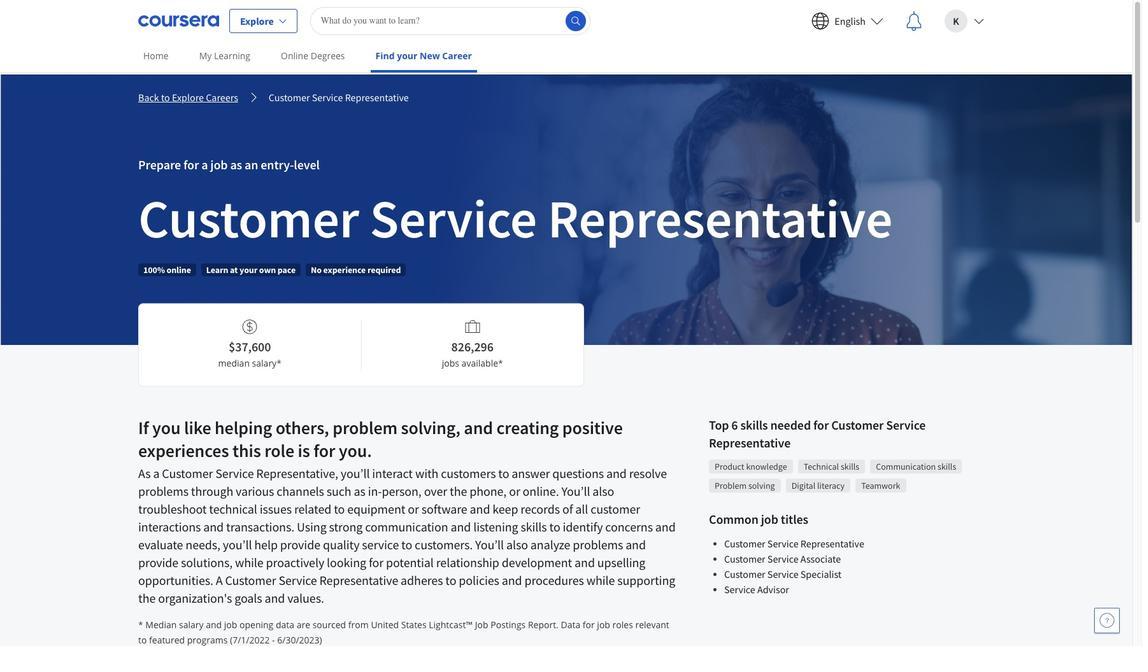 Task type: describe. For each thing, give the bounding box(es) containing it.
english
[[835, 14, 866, 27]]

coursera image
[[138, 11, 219, 31]]

data
[[276, 619, 294, 632]]

pace
[[278, 264, 296, 276]]

to inside * median salary and job opening data are sourced from united states lightcast™ job postings report. data for job roles relevant to featured programs (7/1/2022 - 6/30/2023)
[[138, 635, 147, 647]]

quality
[[323, 537, 360, 553]]

english button
[[802, 0, 894, 41]]

relationship
[[436, 555, 500, 571]]

positive
[[563, 417, 623, 440]]

find your new career
[[376, 50, 472, 62]]

$37,600 median salary *
[[218, 339, 282, 369]]

in-
[[368, 484, 382, 500]]

0 vertical spatial also
[[593, 484, 615, 500]]

k button
[[935, 0, 995, 41]]

upselling
[[598, 555, 646, 571]]

100% online
[[143, 264, 191, 276]]

to right back
[[161, 91, 170, 104]]

and inside * median salary and job opening data are sourced from united states lightcast™ job postings report. data for job roles relevant to featured programs (7/1/2022 - 6/30/2023)
[[206, 619, 222, 632]]

level
[[294, 157, 320, 173]]

back
[[138, 91, 159, 104]]

if
[[138, 417, 149, 440]]

1 vertical spatial customer service representative
[[138, 185, 893, 252]]

a inside if you like helping others, problem solving, and creating positive experiences this role is for you. as a customer service representative, you'll interact with customers to answer questions and resolve problems through various channels such as in-person, over the phone, or online. you'll also troubleshoot technical issues related to equipment or software and keep records of all customer interactions and transactions. using strong communication and listening skills to identify concerns and evaluate needs, you'll help provide quality service to customers. you'll also analyze problems and provide solutions, while proactively looking for potential relationship development and upselling opportunities. a customer service representative adheres to policies and procedures while supporting the organization's goals and values.
[[153, 466, 160, 482]]

online degrees
[[281, 50, 345, 62]]

adheres
[[401, 573, 443, 589]]

customer
[[591, 502, 641, 517]]

identify
[[563, 519, 603, 535]]

1 horizontal spatial you'll
[[562, 484, 590, 500]]

titles
[[781, 512, 809, 528]]

listening
[[474, 519, 518, 535]]

100%
[[143, 264, 165, 276]]

person,
[[382, 484, 422, 500]]

and right "concerns"
[[656, 519, 676, 535]]

representative inside top 6 skills needed for customer service representative
[[709, 435, 791, 451]]

0 horizontal spatial or
[[408, 502, 419, 517]]

and left resolve
[[607, 466, 627, 482]]

826,296
[[452, 339, 494, 355]]

my learning link
[[194, 41, 256, 70]]

(7/1/2022
[[230, 635, 270, 647]]

questions
[[553, 466, 604, 482]]

relevant
[[636, 619, 670, 632]]

help
[[254, 537, 278, 553]]

as
[[138, 466, 151, 482]]

opening
[[240, 619, 274, 632]]

answer
[[512, 466, 550, 482]]

explore inside popup button
[[240, 14, 274, 27]]

job left an
[[210, 157, 228, 173]]

6/30/2023)
[[277, 635, 322, 647]]

customer service representative customer service associate customer service specialist service advisor
[[725, 538, 865, 597]]

my
[[199, 50, 212, 62]]

if you like helping others, problem solving, and creating positive experiences this role is for you. as a customer service representative, you'll interact with customers to answer questions and resolve problems through various channels such as in-person, over the phone, or online. you'll also troubleshoot technical issues related to equipment or software and keep records of all customer interactions and transactions. using strong communication and listening skills to identify concerns and evaluate needs, you'll help provide quality service to customers. you'll also analyze problems and provide solutions, while proactively looking for potential relationship development and upselling opportunities. a customer service representative adheres to policies and procedures while supporting the organization's goals and values.
[[138, 417, 676, 607]]

available
[[462, 357, 498, 369]]

development
[[502, 555, 572, 571]]

skills inside top 6 skills needed for customer service representative
[[741, 417, 768, 433]]

common job titles
[[709, 512, 809, 528]]

software
[[422, 502, 468, 517]]

solutions,
[[181, 555, 233, 571]]

career
[[442, 50, 472, 62]]

common
[[709, 512, 759, 528]]

digital literacy
[[792, 481, 845, 492]]

1 horizontal spatial the
[[450, 484, 467, 500]]

1 horizontal spatial your
[[397, 50, 418, 62]]

and up the customers at the left bottom of page
[[464, 417, 493, 440]]

0 vertical spatial a
[[201, 157, 208, 173]]

explore button
[[229, 9, 297, 33]]

to down communication
[[402, 537, 412, 553]]

new
[[420, 50, 440, 62]]

problem solving
[[715, 481, 775, 492]]

solving
[[749, 481, 775, 492]]

-
[[272, 635, 275, 647]]

resolve
[[629, 466, 667, 482]]

procedures
[[525, 573, 584, 589]]

skills up literacy
[[841, 461, 860, 473]]

salary for $37,600
[[252, 357, 277, 369]]

related
[[294, 502, 332, 517]]

1 vertical spatial you'll
[[475, 537, 504, 553]]

policies
[[459, 573, 500, 589]]

job up (7/1/2022
[[224, 619, 237, 632]]

customers.
[[415, 537, 473, 553]]

organization's
[[158, 591, 232, 607]]

skills right communication
[[938, 461, 957, 473]]

associate
[[801, 553, 841, 566]]

lightcast™
[[429, 619, 473, 632]]

united
[[371, 619, 399, 632]]

* median salary and job opening data are sourced from united states lightcast™ job postings report. data for job roles relevant to featured programs (7/1/2022 - 6/30/2023)
[[138, 619, 670, 647]]

entry-
[[261, 157, 294, 173]]

0 vertical spatial customer service representative
[[269, 91, 409, 104]]

role
[[265, 440, 294, 463]]

specialist
[[801, 568, 842, 581]]

problem
[[715, 481, 747, 492]]

technical skills
[[804, 461, 860, 473]]

salary for *
[[179, 619, 204, 632]]

required
[[368, 264, 401, 276]]

and down "phone,"
[[470, 502, 490, 517]]

channels
[[277, 484, 324, 500]]

such
[[327, 484, 352, 500]]

* for $37,600
[[277, 357, 282, 369]]

learning
[[214, 50, 250, 62]]

for right prepare
[[184, 157, 199, 173]]

0 horizontal spatial also
[[507, 537, 528, 553]]

advisor
[[758, 584, 790, 597]]

analyze
[[531, 537, 571, 553]]

online.
[[523, 484, 559, 500]]

1 vertical spatial problems
[[573, 537, 623, 553]]

featured
[[149, 635, 185, 647]]

looking
[[327, 555, 366, 571]]



Task type: vqa. For each thing, say whether or not it's contained in the screenshot.
the bottommost that
no



Task type: locate. For each thing, give the bounding box(es) containing it.
0 horizontal spatial you'll
[[475, 537, 504, 553]]

for inside top 6 skills needed for customer service representative
[[814, 417, 829, 433]]

2 horizontal spatial *
[[498, 357, 503, 369]]

opportunities.
[[138, 573, 213, 589]]

customer
[[269, 91, 310, 104], [138, 185, 359, 252], [832, 417, 884, 433], [162, 466, 213, 482], [725, 538, 766, 551], [725, 553, 766, 566], [725, 568, 766, 581], [225, 573, 276, 589]]

salary inside * median salary and job opening data are sourced from united states lightcast™ job postings report. data for job roles relevant to featured programs (7/1/2022 - 6/30/2023)
[[179, 619, 204, 632]]

concerns
[[606, 519, 653, 535]]

1 horizontal spatial while
[[587, 573, 615, 589]]

* for 826,296
[[498, 357, 503, 369]]

phone,
[[470, 484, 507, 500]]

programs
[[187, 635, 228, 647]]

you.
[[339, 440, 372, 463]]

a right prepare
[[201, 157, 208, 173]]

1 horizontal spatial *
[[277, 357, 282, 369]]

0 vertical spatial your
[[397, 50, 418, 62]]

online degrees link
[[276, 41, 350, 70]]

through
[[191, 484, 233, 500]]

and right goals
[[265, 591, 285, 607]]

0 vertical spatial the
[[450, 484, 467, 500]]

and down software
[[451, 519, 471, 535]]

at
[[230, 264, 238, 276]]

or
[[509, 484, 521, 500], [408, 502, 419, 517]]

you'll left help
[[223, 537, 252, 553]]

1 horizontal spatial as
[[354, 484, 366, 500]]

like
[[184, 417, 211, 440]]

you'll down the you.
[[341, 466, 370, 482]]

as left an
[[230, 157, 242, 173]]

prepare for a job as an entry-level
[[138, 157, 320, 173]]

needs,
[[186, 537, 220, 553]]

0 horizontal spatial as
[[230, 157, 242, 173]]

learn at your own pace
[[206, 264, 296, 276]]

a right as at the bottom left of page
[[153, 466, 160, 482]]

* inside * median salary and job opening data are sourced from united states lightcast™ job postings report. data for job roles relevant to featured programs (7/1/2022 - 6/30/2023)
[[138, 619, 143, 632]]

from
[[348, 619, 369, 632]]

careers
[[206, 91, 238, 104]]

for right the data
[[583, 619, 595, 632]]

salary down $37,600
[[252, 357, 277, 369]]

service
[[362, 537, 399, 553]]

* inside '$37,600 median salary *'
[[277, 357, 282, 369]]

and up procedures
[[575, 555, 595, 571]]

0 vertical spatial while
[[235, 555, 264, 571]]

provide up proactively
[[280, 537, 321, 553]]

1 horizontal spatial explore
[[240, 14, 274, 27]]

job
[[475, 619, 489, 632]]

needed
[[771, 417, 811, 433]]

help center image
[[1100, 614, 1115, 629]]

technical
[[209, 502, 257, 517]]

you'll
[[341, 466, 370, 482], [223, 537, 252, 553]]

you
[[152, 417, 181, 440]]

to down such on the bottom left of the page
[[334, 502, 345, 517]]

1 horizontal spatial provide
[[280, 537, 321, 553]]

explore up 'learning'
[[240, 14, 274, 27]]

you'll down questions
[[562, 484, 590, 500]]

0 horizontal spatial explore
[[172, 91, 204, 104]]

1 horizontal spatial a
[[201, 157, 208, 173]]

to down median
[[138, 635, 147, 647]]

0 horizontal spatial you'll
[[223, 537, 252, 553]]

to down relationship
[[446, 573, 457, 589]]

data
[[561, 619, 581, 632]]

service inside top 6 skills needed for customer service representative
[[887, 417, 926, 433]]

job left roles on the right bottom
[[597, 619, 610, 632]]

1 vertical spatial your
[[240, 264, 258, 276]]

1 vertical spatial salary
[[179, 619, 204, 632]]

product
[[715, 461, 745, 473]]

and down "concerns"
[[626, 537, 646, 553]]

creating
[[497, 417, 559, 440]]

using
[[297, 519, 327, 535]]

0 vertical spatial problems
[[138, 484, 189, 500]]

1 vertical spatial provide
[[138, 555, 179, 571]]

to up "phone,"
[[499, 466, 510, 482]]

your right find
[[397, 50, 418, 62]]

problem
[[333, 417, 398, 440]]

or up communication
[[408, 502, 419, 517]]

for down service
[[369, 555, 384, 571]]

records
[[521, 502, 560, 517]]

experience
[[324, 264, 366, 276]]

report.
[[528, 619, 559, 632]]

for right is
[[314, 440, 335, 463]]

skills inside if you like helping others, problem solving, and creating positive experiences this role is for you. as a customer service representative, you'll interact with customers to answer questions and resolve problems through various channels such as in-person, over the phone, or online. you'll also troubleshoot technical issues related to equipment or software and keep records of all customer interactions and transactions. using strong communication and listening skills to identify concerns and evaluate needs, you'll help provide quality service to customers. you'll also analyze problems and provide solutions, while proactively looking for potential relationship development and upselling opportunities. a customer service representative adheres to policies and procedures while supporting the organization's goals and values.
[[521, 519, 547, 535]]

home link
[[138, 41, 174, 70]]

you'll
[[562, 484, 590, 500], [475, 537, 504, 553]]

1 vertical spatial also
[[507, 537, 528, 553]]

1 horizontal spatial salary
[[252, 357, 277, 369]]

1 horizontal spatial or
[[509, 484, 521, 500]]

explore
[[240, 14, 274, 27], [172, 91, 204, 104]]

job left titles
[[761, 512, 779, 528]]

0 horizontal spatial provide
[[138, 555, 179, 571]]

0 horizontal spatial salary
[[179, 619, 204, 632]]

1 vertical spatial a
[[153, 466, 160, 482]]

1 horizontal spatial problems
[[573, 537, 623, 553]]

as
[[230, 157, 242, 173], [354, 484, 366, 500]]

* right median
[[277, 357, 282, 369]]

top
[[709, 417, 729, 433]]

median
[[146, 619, 177, 632]]

are
[[297, 619, 310, 632]]

customer inside top 6 skills needed for customer service representative
[[832, 417, 884, 433]]

0 horizontal spatial problems
[[138, 484, 189, 500]]

0 vertical spatial or
[[509, 484, 521, 500]]

of
[[563, 502, 573, 517]]

0 vertical spatial you'll
[[562, 484, 590, 500]]

and up programs
[[206, 619, 222, 632]]

while down "upselling"
[[587, 573, 615, 589]]

knowledge
[[747, 461, 787, 473]]

supporting
[[618, 573, 676, 589]]

representative inside if you like helping others, problem solving, and creating positive experiences this role is for you. as a customer service representative, you'll interact with customers to answer questions and resolve problems through various channels such as in-person, over the phone, or online. you'll also troubleshoot technical issues related to equipment or software and keep records of all customer interactions and transactions. using strong communication and listening skills to identify concerns and evaluate needs, you'll help provide quality service to customers. you'll also analyze problems and provide solutions, while proactively looking for potential relationship development and upselling opportunities. a customer service representative adheres to policies and procedures while supporting the organization's goals and values.
[[320, 573, 398, 589]]

you'll down "listening"
[[475, 537, 504, 553]]

1 vertical spatial explore
[[172, 91, 204, 104]]

back to explore careers link
[[138, 90, 238, 105]]

goals
[[235, 591, 262, 607]]

as inside if you like helping others, problem solving, and creating positive experiences this role is for you. as a customer service representative, you'll interact with customers to answer questions and resolve problems through various channels such as in-person, over the phone, or online. you'll also troubleshoot technical issues related to equipment or software and keep records of all customer interactions and transactions. using strong communication and listening skills to identify concerns and evaluate needs, you'll help provide quality service to customers. you'll also analyze problems and provide solutions, while proactively looking for potential relationship development and upselling opportunities. a customer service representative adheres to policies and procedures while supporting the organization's goals and values.
[[354, 484, 366, 500]]

skills down records at the bottom
[[521, 519, 547, 535]]

0 horizontal spatial a
[[153, 466, 160, 482]]

1 vertical spatial as
[[354, 484, 366, 500]]

to up analyze
[[550, 519, 561, 535]]

0 horizontal spatial while
[[235, 555, 264, 571]]

and up needs,
[[203, 519, 224, 535]]

0 horizontal spatial your
[[240, 264, 258, 276]]

also up development
[[507, 537, 528, 553]]

None search field
[[310, 7, 591, 35]]

0 vertical spatial salary
[[252, 357, 277, 369]]

solving,
[[401, 417, 461, 440]]

sourced
[[313, 619, 346, 632]]

digital
[[792, 481, 816, 492]]

problems down identify
[[573, 537, 623, 553]]

potential
[[386, 555, 434, 571]]

explore left careers
[[172, 91, 204, 104]]

6
[[732, 417, 738, 433]]

1 horizontal spatial also
[[593, 484, 615, 500]]

for right needed
[[814, 417, 829, 433]]

prepare
[[138, 157, 181, 173]]

0 vertical spatial explore
[[240, 14, 274, 27]]

while
[[235, 555, 264, 571], [587, 573, 615, 589]]

teamwork
[[862, 481, 901, 492]]

issues
[[260, 502, 292, 517]]

1 vertical spatial while
[[587, 573, 615, 589]]

as left "in-"
[[354, 484, 366, 500]]

online
[[281, 50, 308, 62]]

troubleshoot
[[138, 502, 207, 517]]

the down the customers at the left bottom of page
[[450, 484, 467, 500]]

the up median
[[138, 591, 156, 607]]

0 vertical spatial as
[[230, 157, 242, 173]]

your
[[397, 50, 418, 62], [240, 264, 258, 276]]

helping
[[215, 417, 272, 440]]

interact
[[372, 466, 413, 482]]

degrees
[[311, 50, 345, 62]]

your right at
[[240, 264, 258, 276]]

communication
[[365, 519, 448, 535]]

find
[[376, 50, 395, 62]]

others,
[[276, 417, 329, 440]]

various
[[236, 484, 274, 500]]

while down help
[[235, 555, 264, 571]]

and
[[464, 417, 493, 440], [607, 466, 627, 482], [470, 502, 490, 517], [203, 519, 224, 535], [451, 519, 471, 535], [656, 519, 676, 535], [626, 537, 646, 553], [575, 555, 595, 571], [502, 573, 522, 589], [265, 591, 285, 607], [206, 619, 222, 632]]

* left median
[[138, 619, 143, 632]]

1 vertical spatial you'll
[[223, 537, 252, 553]]

literacy
[[818, 481, 845, 492]]

1 horizontal spatial you'll
[[341, 466, 370, 482]]

or up keep
[[509, 484, 521, 500]]

also up customer
[[593, 484, 615, 500]]

k
[[954, 14, 960, 27]]

for inside * median salary and job opening data are sourced from united states lightcast™ job postings report. data for job roles relevant to featured programs (7/1/2022 - 6/30/2023)
[[583, 619, 595, 632]]

1 vertical spatial the
[[138, 591, 156, 607]]

0 vertical spatial you'll
[[341, 466, 370, 482]]

transactions.
[[226, 519, 295, 535]]

the
[[450, 484, 467, 500], [138, 591, 156, 607]]

* right "jobs"
[[498, 357, 503, 369]]

home
[[143, 50, 169, 62]]

learn
[[206, 264, 228, 276]]

is
[[298, 440, 310, 463]]

an
[[245, 157, 258, 173]]

skills
[[741, 417, 768, 433], [841, 461, 860, 473], [938, 461, 957, 473], [521, 519, 547, 535]]

salary up programs
[[179, 619, 204, 632]]

salary inside '$37,600 median salary *'
[[252, 357, 277, 369]]

a
[[216, 573, 223, 589]]

0 horizontal spatial *
[[138, 619, 143, 632]]

provide down evaluate
[[138, 555, 179, 571]]

top 6 skills needed for customer service representative
[[709, 417, 926, 451]]

with
[[415, 466, 439, 482]]

0 horizontal spatial the
[[138, 591, 156, 607]]

job
[[210, 157, 228, 173], [761, 512, 779, 528], [224, 619, 237, 632], [597, 619, 610, 632]]

skills right '6' on the right bottom of page
[[741, 417, 768, 433]]

1 vertical spatial or
[[408, 502, 419, 517]]

problems up troubleshoot
[[138, 484, 189, 500]]

* inside 826,296 jobs available *
[[498, 357, 503, 369]]

salary
[[252, 357, 277, 369], [179, 619, 204, 632]]

over
[[424, 484, 447, 500]]

0 vertical spatial provide
[[280, 537, 321, 553]]

What do you want to learn? text field
[[310, 7, 591, 35]]

representative inside customer service representative customer service associate customer service specialist service advisor
[[801, 538, 865, 551]]

and down development
[[502, 573, 522, 589]]

values.
[[288, 591, 324, 607]]



